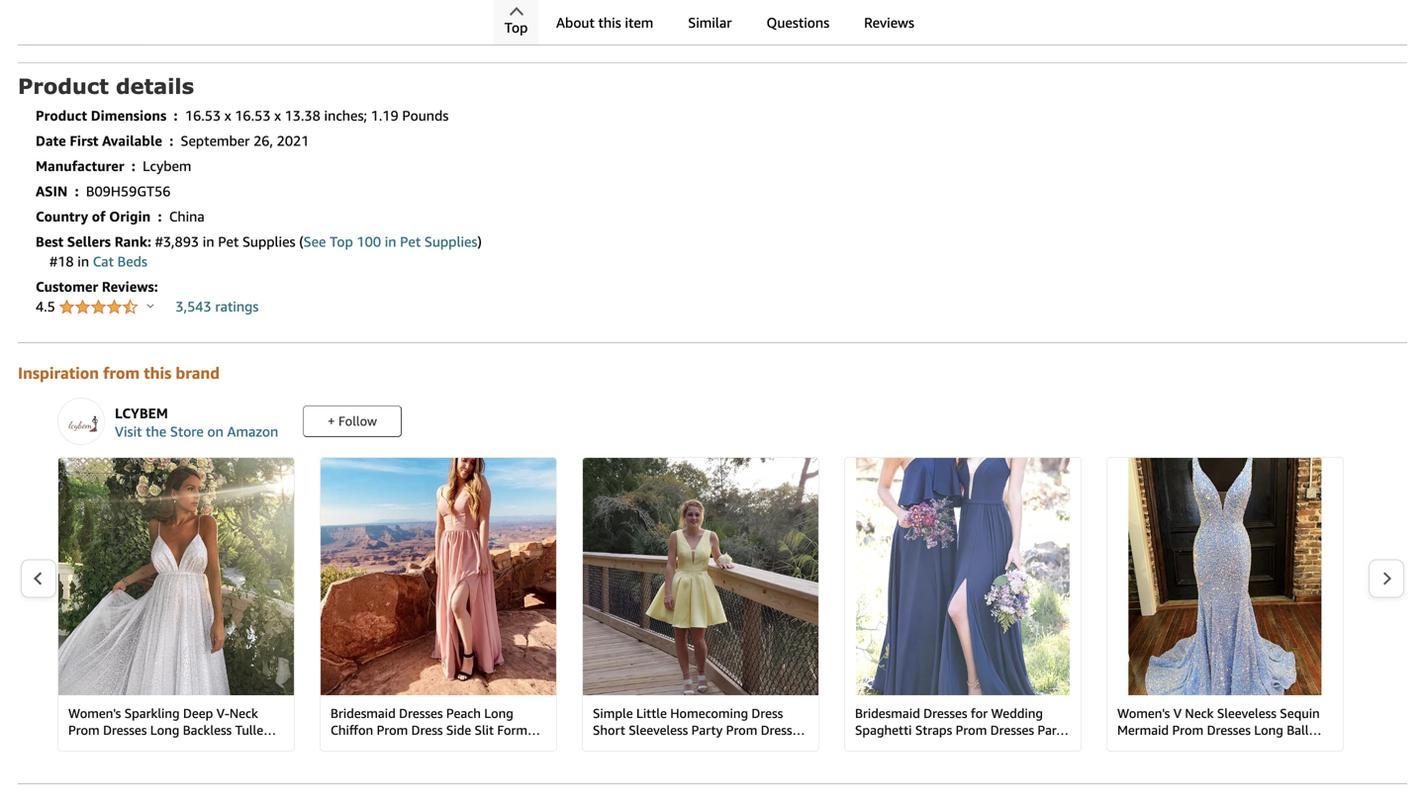 Task type: vqa. For each thing, say whether or not it's contained in the screenshot.


Task type: describe. For each thing, give the bounding box(es) containing it.
dresses inside bridesmaid dresses peach long chiffon prom dress side slit form…
[[399, 707, 443, 722]]

about this item
[[556, 14, 654, 31]]

on
[[207, 424, 224, 440]]

dresses up straps
[[924, 707, 968, 722]]

sleeveless inside simple little homecoming dress short sleeveless party prom dress…
[[629, 723, 688, 739]]

women's for mermaid
[[1118, 707, 1170, 722]]

(
[[299, 233, 304, 250]]

ratings
[[215, 298, 259, 315]]

tulle…
[[235, 723, 276, 739]]

women's sparkling deep v-neck prom dresses long backless tulle… link
[[58, 459, 294, 752]]

dresses inside women's sparkling deep v-neck prom dresses long backless tulle…
[[103, 723, 147, 739]]

2 horizontal spatial in
[[385, 233, 396, 250]]

‏ right origin on the left of page
[[154, 208, 154, 224]]

#3,893
[[155, 233, 199, 250]]

1 horizontal spatial this
[[598, 14, 621, 31]]

details
[[116, 73, 194, 98]]

‎ left china on the left top of the page
[[165, 208, 165, 224]]

bridesmaid dresses for wedding spaghetti straps prom dresses par… link
[[845, 459, 1081, 752]]

0 horizontal spatial in
[[77, 253, 89, 270]]

pounds
[[402, 107, 449, 124]]

dresses inside women's v neck sleeveless sequin mermaid prom dresses long ball…
[[1207, 723, 1251, 739]]

homecoming
[[670, 707, 748, 722]]

long inside women's v neck sleeveless sequin mermaid prom dresses long ball…
[[1255, 723, 1284, 739]]

lcybem
[[115, 406, 168, 422]]

1 16.53 from the left
[[185, 107, 221, 124]]

1 pet from the left
[[218, 233, 239, 250]]

‎ down manufacturer
[[82, 183, 82, 199]]

wedding
[[991, 707, 1043, 722]]

b09h59gt56
[[86, 183, 171, 199]]

‎ down details
[[181, 107, 181, 124]]

2 pet from the left
[[400, 233, 421, 250]]

dress inside simple little homecoming dress short sleeveless party prom dress…
[[752, 707, 783, 722]]

questions
[[767, 14, 830, 31]]

1 horizontal spatial top
[[505, 19, 528, 36]]

3,543 ratings link
[[176, 298, 259, 315]]

v
[[1174, 707, 1182, 722]]

short
[[593, 723, 625, 739]]

little
[[637, 707, 667, 722]]

: right 'asin' at left
[[75, 183, 79, 199]]

amazon
[[227, 424, 278, 440]]

see
[[304, 233, 326, 250]]

lcybem
[[143, 158, 191, 174]]

deep
[[183, 707, 213, 722]]

4.5
[[36, 298, 59, 315]]

: left china on the left top of the page
[[158, 208, 162, 224]]

the
[[146, 424, 166, 440]]

1 vertical spatial product
[[36, 107, 87, 124]]

september
[[181, 132, 250, 149]]

country
[[36, 208, 88, 224]]

‏ up b09h59gt56
[[128, 158, 128, 174]]

‎ down available
[[139, 158, 139, 174]]

dimensions
[[91, 107, 167, 124]]

prom inside women's v neck sleeveless sequin mermaid prom dresses long ball…
[[1173, 723, 1204, 739]]

prom inside women's sparkling deep v-neck prom dresses long backless tulle…
[[68, 723, 100, 739]]

for
[[971, 707, 988, 722]]

4.5 button
[[36, 298, 154, 317]]

customer
[[36, 278, 98, 295]]

: down details
[[174, 107, 178, 124]]

beds
[[117, 253, 147, 270]]

peach
[[446, 707, 481, 722]]

#18
[[49, 253, 74, 270]]

1 supplies from the left
[[242, 233, 296, 250]]

+ follow
[[328, 414, 377, 429]]

neck inside women's sparkling deep v-neck prom dresses long backless tulle…
[[230, 707, 258, 722]]

customer reviews:
[[36, 278, 158, 295]]

‏ up lcybem
[[166, 132, 166, 149]]

follow
[[339, 414, 377, 429]]

bridesmaid dresses peach long chiffon prom dress side slit form… link
[[321, 459, 556, 752]]

backless
[[183, 723, 232, 739]]

women's v neck sleeveless sequin mermaid prom dresses long ball…
[[1118, 707, 1322, 739]]

3,543 ratings
[[176, 298, 259, 315]]

long inside bridesmaid dresses peach long chiffon prom dress side slit form…
[[484, 707, 514, 722]]

1 horizontal spatial in
[[203, 233, 214, 250]]

2021
[[277, 132, 309, 149]]

sellers
[[67, 233, 111, 250]]

spaghetti
[[855, 723, 912, 739]]

long inside women's sparkling deep v-neck prom dresses long backless tulle…
[[150, 723, 179, 739]]

chiffon
[[331, 723, 373, 739]]

inspiration
[[18, 364, 99, 382]]

0 vertical spatial product
[[18, 73, 109, 98]]

100
[[357, 233, 381, 250]]

date
[[36, 132, 66, 149]]

+
[[328, 414, 335, 429]]

cat
[[93, 253, 114, 270]]

women's sparkling deep v-neck prom dresses long backless tulle…
[[68, 707, 276, 739]]

3,543
[[176, 298, 212, 315]]

1.19
[[371, 107, 399, 124]]

top inside product details product dimensions                                     ‏                                         :                                     ‎ 16.53 x 16.53 x 13.38 inches; 1.19 pounds date first available                                     ‏                                         :                                     ‎ september 26, 2021 manufacturer                                     ‏                                         :                                     ‎ lcybem asin                                     ‏                                         :                                     ‎ b09h59gt56 country of origin                                     ‏                                         :                                     ‎ china best sellers rank: #3,893 in pet supplies ( see top 100 in pet supplies ) #18 in cat beds
[[330, 233, 353, 250]]

mermaid
[[1118, 723, 1169, 739]]

reviews:
[[102, 278, 158, 295]]

+ follow button
[[303, 406, 402, 438]]



Task type: locate. For each thing, give the bounding box(es) containing it.
dress up dress…
[[752, 707, 783, 722]]

side
[[446, 723, 471, 739]]

0 horizontal spatial long
[[150, 723, 179, 739]]

visit the store on amazon link
[[115, 424, 290, 440]]

par…
[[1038, 723, 1069, 739]]

1 horizontal spatial neck
[[1185, 707, 1214, 722]]

reviews
[[864, 14, 915, 31]]

‏
[[170, 107, 170, 124], [166, 132, 166, 149], [128, 158, 128, 174], [71, 183, 71, 199], [154, 208, 154, 224]]

x left 13.38
[[274, 107, 281, 124]]

simple little homecoming dress short sleeveless party prom dress…
[[593, 707, 805, 739]]

ball…
[[1287, 723, 1322, 739]]

straps
[[916, 723, 953, 739]]

2 women's from the left
[[1118, 707, 1170, 722]]

sleeveless inside women's v neck sleeveless sequin mermaid prom dresses long ball…
[[1217, 707, 1277, 722]]

bridesmaid for spaghetti
[[855, 707, 920, 722]]

see top 100 in pet supplies link
[[304, 233, 478, 250]]

cat beds link
[[93, 253, 147, 270]]

popover image
[[147, 303, 154, 308]]

pet right 100
[[400, 233, 421, 250]]

prom
[[68, 723, 100, 739], [377, 723, 408, 739], [726, 723, 758, 739], [956, 723, 987, 739], [1173, 723, 1204, 739]]

best
[[36, 233, 64, 250]]

supplies right 100
[[425, 233, 478, 250]]

v-
[[217, 707, 230, 722]]

)
[[478, 233, 482, 250]]

in
[[203, 233, 214, 250], [385, 233, 396, 250], [77, 253, 89, 270]]

1 horizontal spatial sleeveless
[[1217, 707, 1277, 722]]

top right see
[[330, 233, 353, 250]]

long down sequin
[[1255, 723, 1284, 739]]

long down sparkling
[[150, 723, 179, 739]]

similar
[[688, 14, 732, 31]]

3 prom from the left
[[726, 723, 758, 739]]

bridesmaid inside bridesmaid dresses peach long chiffon prom dress side slit form…
[[331, 707, 396, 722]]

0 horizontal spatial 16.53
[[185, 107, 221, 124]]

this right from
[[144, 364, 171, 382]]

bridesmaid inside bridesmaid dresses for wedding spaghetti straps prom dresses par…
[[855, 707, 920, 722]]

26,
[[253, 132, 273, 149]]

0 horizontal spatial neck
[[230, 707, 258, 722]]

prom inside bridesmaid dresses for wedding spaghetti straps prom dresses par…
[[956, 723, 987, 739]]

available
[[102, 132, 162, 149]]

dress
[[752, 707, 783, 722], [411, 723, 443, 739]]

0 horizontal spatial bridesmaid
[[331, 707, 396, 722]]

0 horizontal spatial sleeveless
[[629, 723, 688, 739]]

0 horizontal spatial top
[[330, 233, 353, 250]]

this left item
[[598, 14, 621, 31]]

prom inside bridesmaid dresses peach long chiffon prom dress side slit form…
[[377, 723, 408, 739]]

dresses down wedding
[[991, 723, 1034, 739]]

sleeveless left sequin
[[1217, 707, 1277, 722]]

16.53 up september
[[185, 107, 221, 124]]

manufacturer
[[36, 158, 124, 174]]

‎ up lcybem
[[177, 132, 177, 149]]

dress…
[[761, 723, 805, 739]]

visit
[[115, 424, 142, 440]]

16.53 up 26,
[[235, 107, 271, 124]]

1 neck from the left
[[230, 707, 258, 722]]

women's up mermaid
[[1118, 707, 1170, 722]]

women's inside women's sparkling deep v-neck prom dresses long backless tulle…
[[68, 707, 121, 722]]

origin
[[109, 208, 151, 224]]

bridesmaid dresses peach long chiffon prom dress side slit form…
[[331, 707, 541, 739]]

‏ down details
[[170, 107, 170, 124]]

0 horizontal spatial supplies
[[242, 233, 296, 250]]

0 vertical spatial top
[[505, 19, 528, 36]]

2 x from the left
[[274, 107, 281, 124]]

0 horizontal spatial pet
[[218, 233, 239, 250]]

supplies left (
[[242, 233, 296, 250]]

women's inside women's v neck sleeveless sequin mermaid prom dresses long ball…
[[1118, 707, 1170, 722]]

pet
[[218, 233, 239, 250], [400, 233, 421, 250]]

brand
[[176, 364, 220, 382]]

next image
[[1382, 572, 1393, 586]]

1 horizontal spatial x
[[274, 107, 281, 124]]

0 vertical spatial this
[[598, 14, 621, 31]]

1 horizontal spatial dress
[[752, 707, 783, 722]]

list containing women's sparkling deep v-neck prom dresses long backless tulle…
[[57, 458, 1426, 753]]

2 bridesmaid from the left
[[855, 707, 920, 722]]

1 horizontal spatial 16.53
[[235, 107, 271, 124]]

in left cat
[[77, 253, 89, 270]]

item
[[625, 14, 654, 31]]

sleeveless down little
[[629, 723, 688, 739]]

x up september
[[225, 107, 231, 124]]

1 horizontal spatial supplies
[[425, 233, 478, 250]]

top left "about"
[[505, 19, 528, 36]]

2 16.53 from the left
[[235, 107, 271, 124]]

neck right v
[[1185, 707, 1214, 722]]

2 prom from the left
[[377, 723, 408, 739]]

women's v neck sleeveless sequin mermaid prom dresses long ball… link
[[1108, 459, 1343, 752]]

bridesmaid for chiffon
[[331, 707, 396, 722]]

2 horizontal spatial long
[[1255, 723, 1284, 739]]

0 vertical spatial dress
[[752, 707, 783, 722]]

asin
[[36, 183, 68, 199]]

dress left side
[[411, 723, 443, 739]]

women's for prom
[[68, 707, 121, 722]]

13.38
[[285, 107, 321, 124]]

bridesmaid
[[331, 707, 396, 722], [855, 707, 920, 722]]

previous image
[[33, 572, 44, 586]]

1 bridesmaid from the left
[[331, 707, 396, 722]]

bridesmaid dresses for wedding spaghetti straps prom dresses par…
[[855, 707, 1069, 739]]

long
[[484, 707, 514, 722], [150, 723, 179, 739], [1255, 723, 1284, 739]]

prom inside simple little homecoming dress short sleeveless party prom dress…
[[726, 723, 758, 739]]

1 x from the left
[[225, 107, 231, 124]]

from
[[103, 364, 140, 382]]

slit
[[475, 723, 494, 739]]

bridesmaid up chiffon
[[331, 707, 396, 722]]

0 horizontal spatial this
[[144, 364, 171, 382]]

dress inside bridesmaid dresses peach long chiffon prom dress side slit form…
[[411, 723, 443, 739]]

pet right #3,893
[[218, 233, 239, 250]]

about
[[556, 14, 595, 31]]

neck up tulle…
[[230, 707, 258, 722]]

this
[[598, 14, 621, 31], [144, 364, 171, 382]]

bridesmaid up "spaghetti"
[[855, 707, 920, 722]]

1 vertical spatial dress
[[411, 723, 443, 739]]

store
[[170, 424, 204, 440]]

product details product dimensions                                     ‏                                         :                                     ‎ 16.53 x 16.53 x 13.38 inches; 1.19 pounds date first available                                     ‏                                         :                                     ‎ september 26, 2021 manufacturer                                     ‏                                         :                                     ‎ lcybem asin                                     ‏                                         :                                     ‎ b09h59gt56 country of origin                                     ‏                                         :                                     ‎ china best sellers rank: #3,893 in pet supplies ( see top 100 in pet supplies ) #18 in cat beds
[[18, 73, 482, 270]]

inches;
[[324, 107, 367, 124]]

product
[[18, 73, 109, 98], [36, 107, 87, 124]]

dresses down sparkling
[[103, 723, 147, 739]]

: up lcybem
[[170, 132, 173, 149]]

top
[[505, 19, 528, 36], [330, 233, 353, 250]]

1 vertical spatial sleeveless
[[629, 723, 688, 739]]

sleeveless
[[1217, 707, 1277, 722], [629, 723, 688, 739]]

1 prom from the left
[[68, 723, 100, 739]]

sequin
[[1280, 707, 1320, 722]]

1 horizontal spatial bridesmaid
[[855, 707, 920, 722]]

‎
[[181, 107, 181, 124], [177, 132, 177, 149], [139, 158, 139, 174], [82, 183, 82, 199], [165, 208, 165, 224]]

in right #3,893
[[203, 233, 214, 250]]

neck inside women's v neck sleeveless sequin mermaid prom dresses long ball…
[[1185, 707, 1214, 722]]

supplies
[[242, 233, 296, 250], [425, 233, 478, 250]]

china
[[169, 208, 205, 224]]

sparkling
[[124, 707, 180, 722]]

0 horizontal spatial women's
[[68, 707, 121, 722]]

1 horizontal spatial pet
[[400, 233, 421, 250]]

1 horizontal spatial long
[[484, 707, 514, 722]]

4 prom from the left
[[956, 723, 987, 739]]

0 horizontal spatial dress
[[411, 723, 443, 739]]

0 vertical spatial sleeveless
[[1217, 707, 1277, 722]]

:
[[174, 107, 178, 124], [170, 132, 173, 149], [132, 158, 135, 174], [75, 183, 79, 199], [158, 208, 162, 224]]

in right 100
[[385, 233, 396, 250]]

dresses left ball…
[[1207, 723, 1251, 739]]

‏ right 'asin' at left
[[71, 183, 71, 199]]

1 vertical spatial this
[[144, 364, 171, 382]]

dresses
[[399, 707, 443, 722], [924, 707, 968, 722], [103, 723, 147, 739], [991, 723, 1034, 739], [1207, 723, 1251, 739]]

party
[[692, 723, 723, 739]]

long up 'slit' at the bottom of page
[[484, 707, 514, 722]]

form…
[[497, 723, 541, 739]]

list
[[57, 458, 1426, 753]]

dresses left peach
[[399, 707, 443, 722]]

women's
[[68, 707, 121, 722], [1118, 707, 1170, 722]]

1 vertical spatial top
[[330, 233, 353, 250]]

1 women's from the left
[[68, 707, 121, 722]]

lcybem link
[[115, 405, 290, 425]]

: down available
[[132, 158, 135, 174]]

simple little homecoming dress short sleeveless party prom dress… link
[[583, 459, 819, 752]]

women's left sparkling
[[68, 707, 121, 722]]

2 neck from the left
[[1185, 707, 1214, 722]]

rank:
[[115, 233, 151, 250]]

inspiration from this brand
[[18, 364, 220, 382]]

first
[[70, 132, 98, 149]]

of
[[92, 208, 105, 224]]

1 horizontal spatial women's
[[1118, 707, 1170, 722]]

simple
[[593, 707, 633, 722]]

0 horizontal spatial x
[[225, 107, 231, 124]]

5 prom from the left
[[1173, 723, 1204, 739]]

lcybem visit the store on amazon
[[115, 406, 278, 440]]

2 supplies from the left
[[425, 233, 478, 250]]

x
[[225, 107, 231, 124], [274, 107, 281, 124]]



